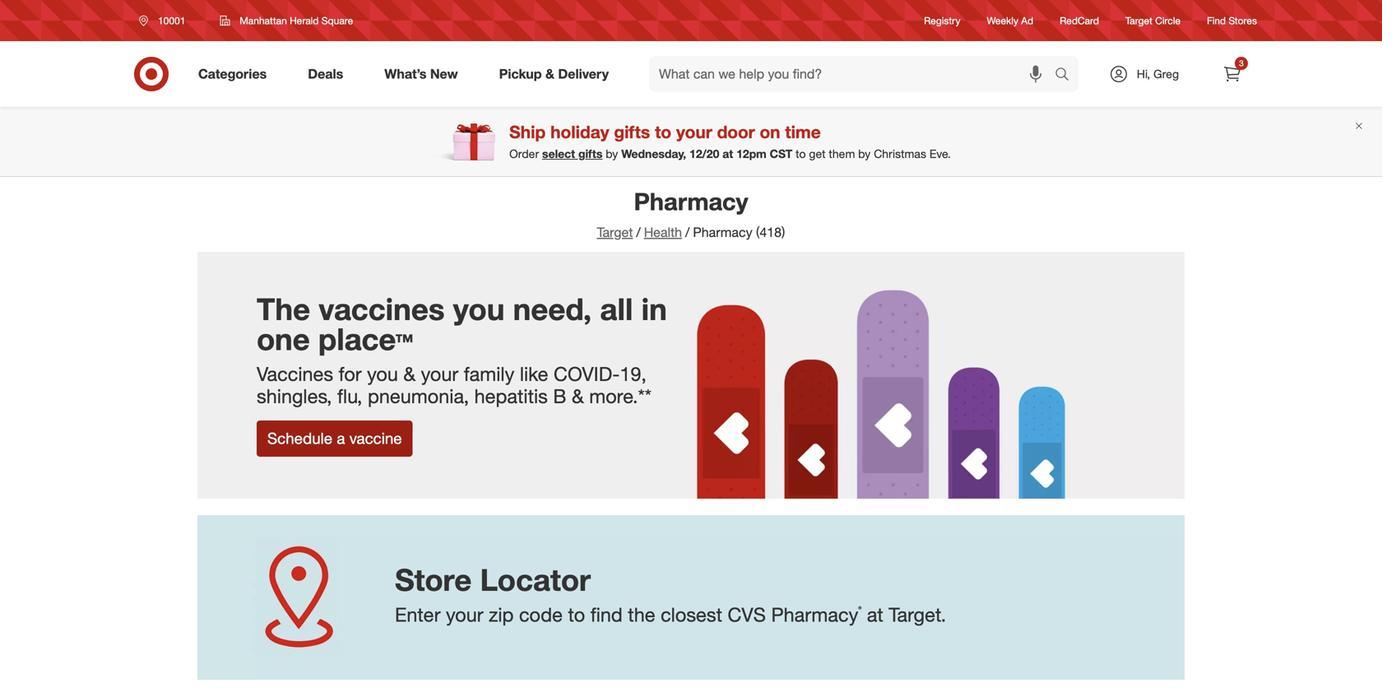 Task type: vqa. For each thing, say whether or not it's contained in the screenshot.
$21.00 inside $21.00 reg $30.00 Sale save $ 9.00 ( 30 % off )
no



Task type: describe. For each thing, give the bounding box(es) containing it.
what's new
[[385, 66, 458, 82]]

eve.
[[930, 147, 951, 161]]

store locator enter your zip code to find the closest cvs pharmacy ® at target.
[[395, 561, 947, 626]]

circle
[[1156, 14, 1181, 27]]

your inside the vaccines you need, all in one place™ vaccines for you & your family like covid-19, shingles, flu, pneumonia, hepatitis b & more.**
[[421, 362, 459, 386]]

at inside the "ship holiday gifts to your door on time order select gifts by wednesday, 12/20 at 12pm cst to get them by christmas eve."
[[723, 147, 733, 161]]

at inside the store locator enter your zip code to find the closest cvs pharmacy ® at target.
[[867, 603, 884, 626]]

for
[[339, 362, 362, 386]]

holiday
[[551, 121, 609, 142]]

them
[[829, 147, 855, 161]]

pneumonia,
[[368, 384, 469, 408]]

time
[[785, 121, 821, 142]]

greg
[[1154, 67, 1179, 81]]

1 horizontal spatial gifts
[[614, 121, 650, 142]]

(418)
[[756, 224, 785, 240]]

pharmacy inside the store locator enter your zip code to find the closest cvs pharmacy ® at target.
[[771, 603, 859, 626]]

redcard link
[[1060, 14, 1100, 28]]

health link
[[644, 224, 682, 240]]

pickup & delivery link
[[485, 56, 630, 92]]

12/20
[[690, 147, 720, 161]]

code
[[519, 603, 563, 626]]

0 horizontal spatial &
[[404, 362, 416, 386]]

manhattan
[[240, 14, 287, 27]]

hi,
[[1137, 67, 1151, 81]]

1 vertical spatial gifts
[[579, 147, 603, 161]]

your inside the store locator enter your zip code to find the closest cvs pharmacy ® at target.
[[446, 603, 484, 626]]

schedule a vaccine
[[267, 429, 402, 448]]

cvs
[[728, 603, 766, 626]]

What can we help you find? suggestions appear below search field
[[649, 56, 1059, 92]]

target.
[[889, 603, 947, 626]]

hi, greg
[[1137, 67, 1179, 81]]

ship
[[510, 121, 546, 142]]

pharmacy target / health / pharmacy (418)
[[597, 187, 785, 240]]

2 horizontal spatial &
[[572, 384, 584, 408]]

christmas
[[874, 147, 927, 161]]

to inside the store locator enter your zip code to find the closest cvs pharmacy ® at target.
[[568, 603, 585, 626]]

locator
[[480, 561, 591, 598]]

redcard
[[1060, 14, 1100, 27]]

3
[[1240, 58, 1244, 68]]

target circle
[[1126, 14, 1181, 27]]

b
[[553, 384, 567, 408]]

search button
[[1048, 56, 1087, 95]]

pickup & delivery
[[499, 66, 609, 82]]

0 vertical spatial to
[[655, 121, 672, 142]]

ad
[[1022, 14, 1034, 27]]

order
[[510, 147, 539, 161]]

1 horizontal spatial &
[[546, 66, 555, 82]]

shingles,
[[257, 384, 332, 408]]

door
[[717, 121, 755, 142]]

10001 button
[[128, 6, 203, 35]]

flu,
[[337, 384, 362, 408]]

all
[[600, 290, 633, 327]]

stores
[[1229, 14, 1257, 27]]

hepatitis
[[475, 384, 548, 408]]

herald
[[290, 14, 319, 27]]

select
[[542, 147, 575, 161]]

enter
[[395, 603, 441, 626]]

vaccines
[[257, 362, 333, 386]]

vaccines
[[319, 290, 445, 327]]

deals
[[308, 66, 343, 82]]

get
[[809, 147, 826, 161]]

deals link
[[294, 56, 364, 92]]

12pm
[[737, 147, 767, 161]]

1 vertical spatial pharmacy
[[693, 224, 753, 240]]

manhattan herald square button
[[209, 6, 364, 35]]

in
[[642, 290, 667, 327]]

on
[[760, 121, 781, 142]]

schedule a vaccine button
[[257, 421, 413, 457]]



Task type: locate. For each thing, give the bounding box(es) containing it.
19,
[[620, 362, 647, 386]]

pharmacy left (418)
[[693, 224, 753, 240]]

at
[[723, 147, 733, 161], [867, 603, 884, 626]]

vaccine
[[349, 429, 402, 448]]

at right ®
[[867, 603, 884, 626]]

& right "pickup"
[[546, 66, 555, 82]]

0 vertical spatial target
[[1126, 14, 1153, 27]]

target inside target circle link
[[1126, 14, 1153, 27]]

at down door
[[723, 147, 733, 161]]

0 horizontal spatial to
[[568, 603, 585, 626]]

1 vertical spatial target
[[597, 224, 633, 240]]

gifts down 'holiday'
[[579, 147, 603, 161]]

categories link
[[184, 56, 287, 92]]

the
[[628, 603, 656, 626]]

categories
[[198, 66, 267, 82]]

by down 'holiday'
[[606, 147, 618, 161]]

1 horizontal spatial target
[[1126, 14, 1153, 27]]

0 horizontal spatial by
[[606, 147, 618, 161]]

10001
[[158, 14, 185, 27]]

the
[[257, 290, 310, 327]]

to
[[655, 121, 672, 142], [796, 147, 806, 161], [568, 603, 585, 626]]

gifts
[[614, 121, 650, 142], [579, 147, 603, 161]]

manhattan herald square
[[240, 14, 353, 27]]

need,
[[513, 290, 592, 327]]

closest
[[661, 603, 723, 626]]

0 horizontal spatial at
[[723, 147, 733, 161]]

find stores
[[1207, 14, 1257, 27]]

to left find
[[568, 603, 585, 626]]

you up family
[[453, 290, 505, 327]]

your left family
[[421, 362, 459, 386]]

what's
[[385, 66, 427, 82]]

1 horizontal spatial you
[[453, 290, 505, 327]]

1 vertical spatial you
[[367, 362, 398, 386]]

gifts up wednesday, at the top left
[[614, 121, 650, 142]]

family
[[464, 362, 515, 386]]

more.**
[[589, 384, 652, 408]]

find
[[591, 603, 623, 626]]

weekly
[[987, 14, 1019, 27]]

target left circle
[[1126, 14, 1153, 27]]

0 vertical spatial pharmacy
[[634, 187, 749, 216]]

0 vertical spatial gifts
[[614, 121, 650, 142]]

ship holiday gifts to your door on time order select gifts by wednesday, 12/20 at 12pm cst to get them by christmas eve.
[[510, 121, 951, 161]]

search
[[1048, 68, 1087, 84]]

by
[[606, 147, 618, 161], [859, 147, 871, 161]]

a
[[337, 429, 345, 448]]

0 vertical spatial at
[[723, 147, 733, 161]]

2 vertical spatial pharmacy
[[771, 603, 859, 626]]

1 horizontal spatial at
[[867, 603, 884, 626]]

& right b
[[572, 384, 584, 408]]

covid-
[[554, 362, 620, 386]]

®
[[859, 603, 862, 618]]

new
[[430, 66, 458, 82]]

store
[[395, 561, 472, 598]]

0 horizontal spatial /
[[636, 224, 641, 240]]

/
[[636, 224, 641, 240], [686, 224, 690, 240]]

0 vertical spatial your
[[676, 121, 713, 142]]

target inside pharmacy target / health / pharmacy (418)
[[597, 224, 633, 240]]

your left zip
[[446, 603, 484, 626]]

by right 'them'
[[859, 147, 871, 161]]

target circle link
[[1126, 14, 1181, 28]]

0 horizontal spatial gifts
[[579, 147, 603, 161]]

2 vertical spatial your
[[446, 603, 484, 626]]

1 horizontal spatial to
[[655, 121, 672, 142]]

1 vertical spatial to
[[796, 147, 806, 161]]

0 horizontal spatial target
[[597, 224, 633, 240]]

target left health
[[597, 224, 633, 240]]

weekly ad
[[987, 14, 1034, 27]]

pharmacy right cvs
[[771, 603, 859, 626]]

0 horizontal spatial you
[[367, 362, 398, 386]]

zip
[[489, 603, 514, 626]]

you
[[453, 290, 505, 327], [367, 362, 398, 386]]

1 by from the left
[[606, 147, 618, 161]]

1 vertical spatial your
[[421, 362, 459, 386]]

target link
[[597, 224, 633, 240]]

place™
[[318, 321, 413, 357]]

pharmacy up health
[[634, 187, 749, 216]]

delivery
[[558, 66, 609, 82]]

registry link
[[924, 14, 961, 28]]

2 vertical spatial to
[[568, 603, 585, 626]]

&
[[546, 66, 555, 82], [404, 362, 416, 386], [572, 384, 584, 408]]

cst
[[770, 147, 793, 161]]

registry
[[924, 14, 961, 27]]

square
[[322, 14, 353, 27]]

2 horizontal spatial to
[[796, 147, 806, 161]]

your up 12/20
[[676, 121, 713, 142]]

health
[[644, 224, 682, 240]]

your
[[676, 121, 713, 142], [421, 362, 459, 386], [446, 603, 484, 626]]

weekly ad link
[[987, 14, 1034, 28]]

your inside the "ship holiday gifts to your door on time order select gifts by wednesday, 12/20 at 12pm cst to get them by christmas eve."
[[676, 121, 713, 142]]

to up wednesday, at the top left
[[655, 121, 672, 142]]

0 vertical spatial you
[[453, 290, 505, 327]]

2 by from the left
[[859, 147, 871, 161]]

target
[[1126, 14, 1153, 27], [597, 224, 633, 240]]

wednesday,
[[621, 147, 686, 161]]

& down place™ on the left of page
[[404, 362, 416, 386]]

pickup
[[499, 66, 542, 82]]

1 vertical spatial at
[[867, 603, 884, 626]]

find stores link
[[1207, 14, 1257, 28]]

you right for at the left
[[367, 362, 398, 386]]

to left get
[[796, 147, 806, 161]]

1 / from the left
[[636, 224, 641, 240]]

2 / from the left
[[686, 224, 690, 240]]

1 horizontal spatial /
[[686, 224, 690, 240]]

/ right health
[[686, 224, 690, 240]]

what's new link
[[371, 56, 479, 92]]

3 link
[[1215, 56, 1251, 92]]

find
[[1207, 14, 1226, 27]]

one
[[257, 321, 310, 357]]

like
[[520, 362, 549, 386]]

/ right target link
[[636, 224, 641, 240]]

schedule
[[267, 429, 333, 448]]

the vaccines you need, all in one place™ vaccines for you & your family like covid-19, shingles, flu, pneumonia, hepatitis b & more.**
[[257, 290, 667, 408]]

1 horizontal spatial by
[[859, 147, 871, 161]]



